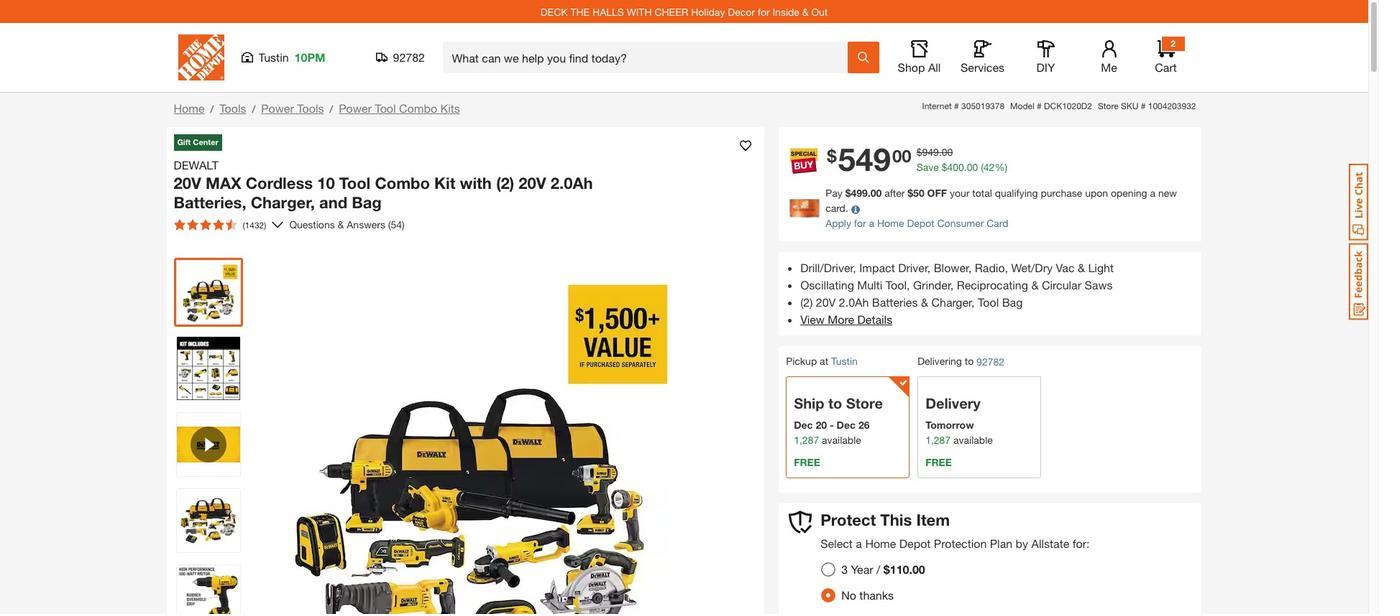 Task type: describe. For each thing, give the bounding box(es) containing it.
this
[[881, 512, 912, 530]]

combo inside dewalt 20v max cordless 10 tool combo kit with (2) 20v 2.0ah batteries, charger, and bag
[[375, 174, 430, 192]]

protection
[[934, 537, 987, 551]]

delivery
[[926, 396, 981, 412]]

qualifying
[[995, 187, 1038, 200]]

light
[[1089, 261, 1114, 275]]

1,287 inside ship to store dec 20 - dec 26 1,287 available
[[794, 435, 819, 447]]

0 horizontal spatial .
[[939, 146, 942, 159]]

details
[[858, 313, 893, 327]]

off
[[928, 187, 947, 200]]

circular
[[1042, 279, 1082, 292]]

tomorrow
[[926, 420, 974, 432]]

20v inside drill/driver, impact driver, blower, radio, wet/dry vac & light oscillating multi tool, grinder, reciprocating & circular saws (2) 20v 2.0ah batteries & charger, tool bag view more details
[[816, 296, 836, 310]]

apply for a home depot consumer card link
[[826, 218, 1009, 230]]

10
[[317, 174, 335, 192]]

(1432)
[[243, 220, 266, 231]]

shop
[[898, 60, 925, 74]]

0 vertical spatial home
[[174, 101, 205, 115]]

pay $ 499.00 after $ 50 off
[[826, 187, 947, 200]]

0 vertical spatial store
[[1098, 101, 1119, 111]]

/ left tools link
[[210, 103, 214, 115]]

50
[[914, 187, 925, 200]]

cart 2
[[1155, 38, 1177, 74]]

92782 inside button
[[393, 50, 425, 64]]

upon
[[1086, 187, 1108, 200]]

tools link
[[219, 101, 246, 115]]

$ 949 . 00 save $ 400 . 00 ( 42 %)
[[917, 146, 1008, 174]]

bag inside dewalt 20v max cordless 10 tool combo kit with (2) 20v 2.0ah batteries, charger, and bag
[[352, 193, 382, 212]]

a inside protect this item select a home depot protection plan by allstate for:
[[856, 537, 862, 551]]

tustin button
[[831, 356, 858, 368]]

ship to store dec 20 - dec 26 1,287 available
[[794, 396, 883, 447]]

0 horizontal spatial for
[[758, 5, 770, 18]]

deck the halls with cheer holiday decor for inside & out
[[541, 5, 828, 18]]

949
[[922, 146, 939, 159]]

$ inside $ 549 00
[[827, 146, 837, 166]]

vac
[[1056, 261, 1075, 275]]

by
[[1016, 537, 1029, 551]]

cordless
[[246, 174, 313, 192]]

oscillating
[[801, 279, 854, 292]]

all
[[929, 60, 941, 74]]

$ right pay
[[846, 187, 851, 200]]

more
[[828, 313, 855, 327]]

sku
[[1121, 101, 1139, 111]]

multi
[[858, 279, 883, 292]]

42
[[984, 161, 995, 174]]

& down and
[[338, 219, 344, 231]]

grinder,
[[913, 279, 954, 292]]

& down "wet/dry"
[[1032, 279, 1039, 292]]

20
[[816, 420, 827, 432]]

shop all
[[898, 60, 941, 74]]

1 horizontal spatial tool
[[375, 101, 396, 115]]

to for 92782
[[965, 356, 974, 368]]

/ inside option group
[[877, 563, 881, 577]]

3 # from the left
[[1141, 101, 1146, 111]]

info image
[[851, 206, 860, 214]]

00 inside $ 549 00
[[893, 146, 912, 166]]

2.0ah inside dewalt 20v max cordless 10 tool combo kit with (2) 20v 2.0ah batteries, charger, and bag
[[551, 174, 593, 192]]

answers
[[347, 219, 385, 231]]

10pm
[[295, 50, 326, 64]]

& down grinder,
[[921, 296, 929, 310]]

free for to
[[794, 457, 820, 469]]

your
[[950, 187, 970, 200]]

home link
[[174, 101, 205, 115]]

blower,
[[934, 261, 972, 275]]

no
[[842, 589, 857, 603]]

bag inside drill/driver, impact driver, blower, radio, wet/dry vac & light oscillating multi tool, grinder, reciprocating & circular saws (2) 20v 2.0ah batteries & charger, tool bag view more details
[[1002, 296, 1023, 310]]

kits
[[441, 101, 460, 115]]

protect
[[821, 512, 876, 530]]

dewalt 20v max cordless 10 tool combo kit with (2) 20v 2.0ah batteries, charger, and bag
[[174, 158, 593, 212]]

questions & answers (54)
[[289, 219, 405, 231]]

live chat image
[[1349, 164, 1369, 241]]

0 vertical spatial depot
[[907, 218, 935, 230]]

1004203932
[[1148, 101, 1196, 111]]

no thanks
[[842, 589, 894, 603]]

available inside ship to store dec 20 - dec 26 1,287 available
[[822, 435, 862, 447]]

after
[[885, 187, 905, 200]]

deck
[[541, 5, 568, 18]]

/ right power tools link
[[330, 103, 333, 115]]

power tools link
[[261, 101, 324, 115]]

feedback link image
[[1349, 243, 1369, 321]]

$ right save
[[942, 161, 948, 174]]

kit
[[434, 174, 456, 192]]

diy button
[[1023, 40, 1069, 75]]

diy
[[1037, 60, 1055, 74]]

3
[[842, 563, 848, 577]]

-
[[830, 420, 834, 432]]

2 power from the left
[[339, 101, 372, 115]]

power tool combo kits link
[[339, 101, 460, 115]]

pickup
[[786, 356, 817, 368]]

92782 inside delivering to 92782
[[977, 356, 1005, 368]]

total
[[973, 187, 992, 200]]

delivering to 92782
[[918, 356, 1005, 368]]

wet/dry
[[1012, 261, 1053, 275]]

model
[[1011, 101, 1035, 111]]

dewalt power tool combo kits dck1020d2 40.2 image
[[177, 489, 240, 553]]

decor
[[728, 5, 755, 18]]

view
[[801, 313, 825, 327]]

center
[[193, 137, 218, 147]]

0 horizontal spatial 20v
[[174, 174, 201, 192]]

305019378
[[962, 101, 1005, 111]]

batteries
[[872, 296, 918, 310]]

delivery tomorrow 1,287 available
[[926, 396, 993, 447]]

option group containing 3 year /
[[816, 557, 937, 609]]

out
[[812, 5, 828, 18]]

pay
[[826, 187, 843, 200]]

1 # from the left
[[954, 101, 959, 111]]

(2) inside dewalt 20v max cordless 10 tool combo kit with (2) 20v 2.0ah batteries, charger, and bag
[[496, 174, 514, 192]]



Task type: locate. For each thing, give the bounding box(es) containing it.
0 horizontal spatial a
[[856, 537, 862, 551]]

549
[[838, 141, 891, 179]]

for
[[758, 5, 770, 18], [854, 218, 866, 230]]

2 # from the left
[[1037, 101, 1042, 111]]

me button
[[1086, 40, 1132, 75]]

depot inside protect this item select a home depot protection plan by allstate for:
[[900, 537, 931, 551]]

to left "92782" link
[[965, 356, 974, 368]]

charger, inside drill/driver, impact driver, blower, radio, wet/dry vac & light oscillating multi tool, grinder, reciprocating & circular saws (2) 20v 2.0ah batteries & charger, tool bag view more details
[[932, 296, 975, 310]]

available inside delivery tomorrow 1,287 available
[[954, 435, 993, 447]]

0 horizontal spatial to
[[829, 396, 842, 412]]

20v
[[174, 174, 201, 192], [519, 174, 546, 192], [816, 296, 836, 310]]

0 vertical spatial 92782
[[393, 50, 425, 64]]

driver,
[[898, 261, 931, 275]]

20v right with
[[519, 174, 546, 192]]

to up "-"
[[829, 396, 842, 412]]

. left (
[[964, 161, 967, 174]]

1 vertical spatial store
[[846, 396, 883, 412]]

2 horizontal spatial a
[[1150, 187, 1156, 200]]

plan
[[990, 537, 1013, 551]]

2.0ah inside drill/driver, impact driver, blower, radio, wet/dry vac & light oscillating multi tool, grinder, reciprocating & circular saws (2) 20v 2.0ah batteries & charger, tool bag view more details
[[839, 296, 869, 310]]

tools down 10pm
[[297, 101, 324, 115]]

to inside delivering to 92782
[[965, 356, 974, 368]]

1 horizontal spatial bag
[[1002, 296, 1023, 310]]

2 horizontal spatial 20v
[[816, 296, 836, 310]]

drill/driver, impact driver, blower, radio, wet/dry vac & light oscillating multi tool, grinder, reciprocating & circular saws (2) 20v 2.0ah batteries & charger, tool bag view more details
[[801, 261, 1114, 327]]

0 horizontal spatial bag
[[352, 193, 382, 212]]

tool down reciprocating
[[978, 296, 999, 310]]

0 vertical spatial 2.0ah
[[551, 174, 593, 192]]

# right the model
[[1037, 101, 1042, 111]]

0 vertical spatial (2)
[[496, 174, 514, 192]]

1 horizontal spatial charger,
[[932, 296, 975, 310]]

store inside ship to store dec 20 - dec 26 1,287 available
[[846, 396, 883, 412]]

1 vertical spatial depot
[[900, 537, 931, 551]]

0 horizontal spatial (2)
[[496, 174, 514, 192]]

charger, down grinder,
[[932, 296, 975, 310]]

0 horizontal spatial 1,287
[[794, 435, 819, 447]]

(1432) link
[[168, 213, 284, 236]]

1 horizontal spatial 2.0ah
[[839, 296, 869, 310]]

92782 right delivering
[[977, 356, 1005, 368]]

1,287 down tomorrow
[[926, 435, 951, 447]]

0 horizontal spatial #
[[954, 101, 959, 111]]

0 horizontal spatial tool
[[339, 174, 371, 192]]

1,287 down 20
[[794, 435, 819, 447]]

00 right 949
[[942, 146, 953, 159]]

bag up answers
[[352, 193, 382, 212]]

2 available from the left
[[954, 435, 993, 447]]

cheer
[[655, 5, 689, 18]]

bag down reciprocating
[[1002, 296, 1023, 310]]

2 vertical spatial tool
[[978, 296, 999, 310]]

1 vertical spatial a
[[869, 218, 875, 230]]

store up 26
[[846, 396, 883, 412]]

1 horizontal spatial 1,287
[[926, 435, 951, 447]]

0 vertical spatial a
[[1150, 187, 1156, 200]]

depot up $110.00
[[900, 537, 931, 551]]

with
[[627, 5, 652, 18]]

tool inside dewalt 20v max cordless 10 tool combo kit with (2) 20v 2.0ah batteries, charger, and bag
[[339, 174, 371, 192]]

0 horizontal spatial power
[[261, 101, 294, 115]]

home up 3 year / $110.00
[[866, 537, 896, 551]]

$110.00
[[884, 563, 925, 577]]

1 dec from the left
[[794, 420, 813, 432]]

$ left 549 on the right
[[827, 146, 837, 166]]

purchase
[[1041, 187, 1083, 200]]

0 vertical spatial tool
[[375, 101, 396, 115]]

0 horizontal spatial free
[[794, 457, 820, 469]]

0 vertical spatial charger,
[[251, 193, 315, 212]]

& left 'out'
[[802, 5, 809, 18]]

4.5 stars image
[[174, 219, 237, 231]]

20v down "oscillating"
[[816, 296, 836, 310]]

1 horizontal spatial power
[[339, 101, 372, 115]]

the home depot logo image
[[178, 35, 224, 81]]

2 vertical spatial a
[[856, 537, 862, 551]]

1 vertical spatial charger,
[[932, 296, 975, 310]]

# right 'internet'
[[954, 101, 959, 111]]

0 vertical spatial bag
[[352, 193, 382, 212]]

power
[[261, 101, 294, 115], [339, 101, 372, 115]]

holiday
[[691, 5, 725, 18]]

apply
[[826, 218, 852, 230]]

00 left save
[[893, 146, 912, 166]]

6095062767001 image
[[177, 413, 240, 477]]

(54)
[[388, 219, 405, 231]]

(1432) button
[[168, 213, 272, 236]]

a right select
[[856, 537, 862, 551]]

allstate
[[1032, 537, 1070, 551]]

2 horizontal spatial #
[[1141, 101, 1146, 111]]

20v down dewalt
[[174, 174, 201, 192]]

tustin left 10pm
[[259, 50, 289, 64]]

& right vac
[[1078, 261, 1085, 275]]

1 horizontal spatial to
[[965, 356, 974, 368]]

ship
[[794, 396, 825, 412]]

92782 button
[[376, 50, 425, 65]]

1,287 inside delivery tomorrow 1,287 available
[[926, 435, 951, 447]]

$ up save
[[917, 146, 922, 159]]

26
[[859, 420, 870, 432]]

protect this item select a home depot protection plan by allstate for:
[[821, 512, 1090, 551]]

1 vertical spatial for
[[854, 218, 866, 230]]

(2) right with
[[496, 174, 514, 192]]

home
[[174, 101, 205, 115], [877, 218, 905, 230], [866, 537, 896, 551]]

services
[[961, 60, 1005, 74]]

2 horizontal spatial 00
[[967, 161, 978, 174]]

1 vertical spatial 92782
[[977, 356, 1005, 368]]

1 horizontal spatial for
[[854, 218, 866, 230]]

card
[[987, 218, 1009, 230]]

1 tools from the left
[[219, 101, 246, 115]]

400
[[948, 161, 964, 174]]

92782
[[393, 50, 425, 64], [977, 356, 1005, 368]]

shop all button
[[897, 40, 943, 75]]

1 horizontal spatial (2)
[[801, 296, 813, 310]]

to for store
[[829, 396, 842, 412]]

1 vertical spatial to
[[829, 396, 842, 412]]

(2)
[[496, 174, 514, 192], [801, 296, 813, 310]]

1 vertical spatial tool
[[339, 174, 371, 192]]

1 horizontal spatial .
[[964, 161, 967, 174]]

and
[[319, 193, 348, 212]]

available down "-"
[[822, 435, 862, 447]]

internet # 305019378 model # dck1020d2 store sku # 1004203932
[[923, 101, 1196, 111]]

to inside ship to store dec 20 - dec 26 1,287 available
[[829, 396, 842, 412]]

92782 up "power tool combo kits" link
[[393, 50, 425, 64]]

0 vertical spatial for
[[758, 5, 770, 18]]

1 horizontal spatial 92782
[[977, 356, 1005, 368]]

a inside your total qualifying purchase upon opening a new card.
[[1150, 187, 1156, 200]]

combo left kits
[[399, 101, 437, 115]]

1 vertical spatial .
[[964, 161, 967, 174]]

available
[[822, 435, 862, 447], [954, 435, 993, 447]]

0 horizontal spatial charger,
[[251, 193, 315, 212]]

92782 link
[[977, 355, 1005, 370]]

1 vertical spatial home
[[877, 218, 905, 230]]

2 tools from the left
[[297, 101, 324, 115]]

1 1,287 from the left
[[794, 435, 819, 447]]

# right sku
[[1141, 101, 1146, 111]]

1 vertical spatial bag
[[1002, 296, 1023, 310]]

questions
[[289, 219, 335, 231]]

for down info icon
[[854, 218, 866, 230]]

dewalt power tool combo kits dck1020d2 e1.1 image
[[177, 337, 240, 400]]

cart
[[1155, 60, 1177, 74]]

home inside protect this item select a home depot protection plan by allstate for:
[[866, 537, 896, 551]]

services button
[[960, 40, 1006, 75]]

1 horizontal spatial tustin
[[831, 356, 858, 368]]

1 vertical spatial tustin
[[831, 356, 858, 368]]

dewalt power tool combo kits dck1020d2 64.0 image
[[177, 261, 240, 324]]

select
[[821, 537, 853, 551]]

me
[[1101, 60, 1118, 74]]

inside
[[773, 5, 800, 18]]

1 horizontal spatial a
[[869, 218, 875, 230]]

1 vertical spatial combo
[[375, 174, 430, 192]]

2 free from the left
[[926, 457, 952, 469]]

2
[[1171, 38, 1176, 49]]

0 horizontal spatial available
[[822, 435, 862, 447]]

1 free from the left
[[794, 457, 820, 469]]

combo up (54)
[[375, 174, 430, 192]]

1 horizontal spatial available
[[954, 435, 993, 447]]

&
[[802, 5, 809, 18], [338, 219, 344, 231], [1078, 261, 1085, 275], [1032, 279, 1039, 292], [921, 296, 929, 310]]

. up off
[[939, 146, 942, 159]]

.
[[939, 146, 942, 159], [964, 161, 967, 174]]

gift
[[177, 137, 191, 147]]

with
[[460, 174, 492, 192]]

2.0ah
[[551, 174, 593, 192], [839, 296, 869, 310]]

max
[[206, 174, 241, 192]]

0 vertical spatial tustin
[[259, 50, 289, 64]]

tustin 10pm
[[259, 50, 326, 64]]

$ right after on the right of page
[[908, 187, 914, 200]]

option group
[[816, 557, 937, 609]]

saws
[[1085, 279, 1113, 292]]

0 vertical spatial .
[[939, 146, 942, 159]]

00 left (
[[967, 161, 978, 174]]

(2) up view
[[801, 296, 813, 310]]

radio,
[[975, 261, 1008, 275]]

depot
[[907, 218, 935, 230], [900, 537, 931, 551]]

impact
[[860, 261, 895, 275]]

1 horizontal spatial dec
[[837, 420, 856, 432]]

0 horizontal spatial 00
[[893, 146, 912, 166]]

apply for a home depot consumer card
[[826, 218, 1009, 230]]

2 1,287 from the left
[[926, 435, 951, 447]]

deck the halls with cheer holiday decor for inside & out link
[[541, 5, 828, 18]]

2 horizontal spatial tool
[[978, 296, 999, 310]]

opening
[[1111, 187, 1148, 200]]

tool,
[[886, 279, 910, 292]]

thanks
[[860, 589, 894, 603]]

tool inside drill/driver, impact driver, blower, radio, wet/dry vac & light oscillating multi tool, grinder, reciprocating & circular saws (2) 20v 2.0ah batteries & charger, tool bag view more details
[[978, 296, 999, 310]]

tool down 92782 button
[[375, 101, 396, 115]]

dec
[[794, 420, 813, 432], [837, 420, 856, 432]]

dec left 20
[[794, 420, 813, 432]]

1 horizontal spatial free
[[926, 457, 952, 469]]

0 horizontal spatial dec
[[794, 420, 813, 432]]

1 vertical spatial 2.0ah
[[839, 296, 869, 310]]

/ right tools link
[[252, 103, 255, 115]]

2 dec from the left
[[837, 420, 856, 432]]

save
[[917, 161, 939, 174]]

dec right "-"
[[837, 420, 856, 432]]

0 horizontal spatial tustin
[[259, 50, 289, 64]]

a left new
[[1150, 187, 1156, 200]]

apply now image
[[790, 199, 826, 218]]

1 horizontal spatial 00
[[942, 146, 953, 159]]

(2) inside drill/driver, impact driver, blower, radio, wet/dry vac & light oscillating multi tool, grinder, reciprocating & circular saws (2) 20v 2.0ah batteries & charger, tool bag view more details
[[801, 296, 813, 310]]

(
[[981, 161, 984, 174]]

power right power tools link
[[339, 101, 372, 115]]

a down 499.00
[[869, 218, 875, 230]]

What can we help you find today? search field
[[452, 42, 847, 73]]

1 horizontal spatial store
[[1098, 101, 1119, 111]]

/ right year
[[877, 563, 881, 577]]

0 horizontal spatial store
[[846, 396, 883, 412]]

batteries,
[[174, 193, 246, 212]]

free for tomorrow
[[926, 457, 952, 469]]

year
[[851, 563, 874, 577]]

item
[[917, 512, 950, 530]]

a
[[1150, 187, 1156, 200], [869, 218, 875, 230], [856, 537, 862, 551]]

0 vertical spatial to
[[965, 356, 974, 368]]

halls
[[593, 5, 624, 18]]

0 vertical spatial combo
[[399, 101, 437, 115]]

tool right 10
[[339, 174, 371, 192]]

power right tools link
[[261, 101, 294, 115]]

bag
[[352, 193, 382, 212], [1002, 296, 1023, 310]]

1 horizontal spatial #
[[1037, 101, 1042, 111]]

1 available from the left
[[822, 435, 862, 447]]

card.
[[826, 202, 849, 215]]

1 horizontal spatial 20v
[[519, 174, 546, 192]]

tools right home link
[[219, 101, 246, 115]]

at
[[820, 356, 829, 368]]

1 horizontal spatial tools
[[297, 101, 324, 115]]

1 power from the left
[[261, 101, 294, 115]]

for left inside at right
[[758, 5, 770, 18]]

0 horizontal spatial tools
[[219, 101, 246, 115]]

depot down 50
[[907, 218, 935, 230]]

0 horizontal spatial 2.0ah
[[551, 174, 593, 192]]

free down tomorrow
[[926, 457, 952, 469]]

home down after on the right of page
[[877, 218, 905, 230]]

dewalt power tool combo kits dck1020d2 a0.3 image
[[177, 566, 240, 615]]

for:
[[1073, 537, 1090, 551]]

tustin right at
[[831, 356, 858, 368]]

charger, inside dewalt 20v max cordless 10 tool combo kit with (2) 20v 2.0ah batteries, charger, and bag
[[251, 193, 315, 212]]

charger, down cordless
[[251, 193, 315, 212]]

store left sku
[[1098, 101, 1119, 111]]

0 horizontal spatial 92782
[[393, 50, 425, 64]]

1 vertical spatial (2)
[[801, 296, 813, 310]]

00
[[893, 146, 912, 166], [942, 146, 953, 159], [967, 161, 978, 174]]

free down 20
[[794, 457, 820, 469]]

home up gift
[[174, 101, 205, 115]]

available down tomorrow
[[954, 435, 993, 447]]

1,287
[[794, 435, 819, 447], [926, 435, 951, 447]]

2 vertical spatial home
[[866, 537, 896, 551]]



Task type: vqa. For each thing, say whether or not it's contained in the screenshot.
Bedding & Bath the &
no



